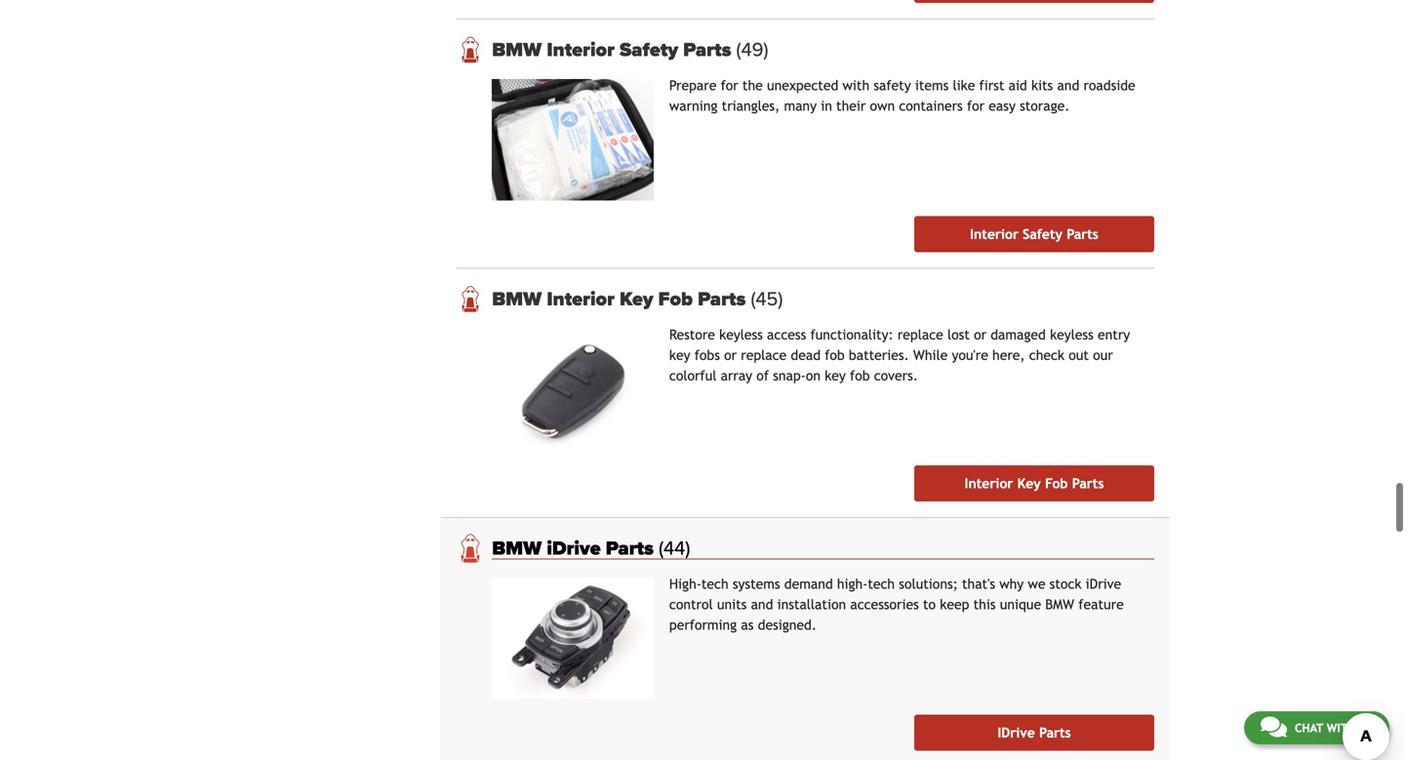 Task type: vqa. For each thing, say whether or not it's contained in the screenshot.
the bottommost Indicator Lighting Parts & Accessories LINK
no



Task type: locate. For each thing, give the bounding box(es) containing it.
snap-
[[773, 368, 806, 384]]

1 horizontal spatial and
[[1057, 78, 1080, 93]]

0 horizontal spatial fob
[[825, 347, 845, 363]]

many
[[784, 98, 817, 114]]

bmw                                                                                    interior key fob parts link
[[492, 287, 1155, 311]]

with up their
[[843, 78, 870, 93]]

0 horizontal spatial idrive
[[547, 537, 601, 560]]

replace
[[898, 327, 944, 343], [741, 347, 787, 363]]

idrive
[[547, 537, 601, 560], [1086, 576, 1122, 592], [998, 725, 1035, 741]]

unique
[[1000, 597, 1041, 612]]

and down systems
[[751, 597, 773, 612]]

1 vertical spatial with
[[1327, 721, 1356, 735]]

that's
[[962, 576, 995, 592]]

and inside prepare for the unexpected with safety items like first aid kits and roadside warning triangles, many in their own containers for easy storage.
[[1057, 78, 1080, 93]]

or right lost
[[974, 327, 987, 343]]

1 horizontal spatial for
[[967, 98, 985, 114]]

and inside high-tech systems demand high-tech solutions; that's why we stock idrive control units and installation accessories to keep this unique bmw feature performing as designed.
[[751, 597, 773, 612]]

bmw                                                                                    interior key fob parts
[[492, 287, 751, 311]]

interior key fob parts link
[[914, 465, 1155, 502]]

key
[[620, 287, 653, 311], [1018, 476, 1041, 491]]

replace up while
[[898, 327, 944, 343]]

interior key fob parts thumbnail image image
[[492, 328, 654, 450]]

with left us
[[1327, 721, 1356, 735]]

1 horizontal spatial idrive
[[998, 725, 1035, 741]]

1 horizontal spatial key
[[1018, 476, 1041, 491]]

fobs
[[695, 347, 720, 363]]

0 vertical spatial idrive
[[547, 537, 601, 560]]

in
[[821, 98, 832, 114]]

0 vertical spatial fob
[[825, 347, 845, 363]]

parts
[[683, 38, 731, 61], [1067, 226, 1099, 242], [698, 287, 746, 311], [1072, 476, 1104, 491], [606, 537, 654, 560], [1039, 725, 1071, 741]]

0 vertical spatial for
[[721, 78, 739, 93]]

units
[[717, 597, 747, 612]]

feature
[[1079, 597, 1124, 612]]

1 horizontal spatial or
[[974, 327, 987, 343]]

keyless up out
[[1050, 327, 1094, 343]]

their
[[836, 98, 866, 114]]

unexpected
[[767, 78, 839, 93]]

0 horizontal spatial key
[[669, 347, 690, 363]]

bmw                                                                                    idrive parts link
[[492, 537, 1155, 560]]

safety
[[620, 38, 678, 61], [1023, 226, 1063, 242]]

with inside prepare for the unexpected with safety items like first aid kits and roadside warning triangles, many in their own containers for easy storage.
[[843, 78, 870, 93]]

dead
[[791, 347, 821, 363]]

2 vertical spatial idrive
[[998, 725, 1035, 741]]

0 vertical spatial key
[[620, 287, 653, 311]]

key inside interior key fob parts "link"
[[1018, 476, 1041, 491]]

0 vertical spatial replace
[[898, 327, 944, 343]]

idrive parts thumbnail image image
[[492, 578, 654, 699]]

we
[[1028, 576, 1046, 592]]

keep
[[940, 597, 970, 612]]

fob
[[825, 347, 845, 363], [850, 368, 870, 384]]

keyless up the fobs
[[719, 327, 763, 343]]

with
[[843, 78, 870, 93], [1327, 721, 1356, 735]]

0 horizontal spatial keyless
[[719, 327, 763, 343]]

1 keyless from the left
[[719, 327, 763, 343]]

1 horizontal spatial tech
[[868, 576, 895, 592]]

here,
[[993, 347, 1025, 363]]

0 horizontal spatial safety
[[620, 38, 678, 61]]

bmw                                                                                    idrive parts
[[492, 537, 659, 560]]

1 horizontal spatial replace
[[898, 327, 944, 343]]

0 horizontal spatial replace
[[741, 347, 787, 363]]

1 vertical spatial replace
[[741, 347, 787, 363]]

tech up accessories at the bottom right
[[868, 576, 895, 592]]

0 vertical spatial with
[[843, 78, 870, 93]]

or up array
[[724, 347, 737, 363]]

for down 'like'
[[967, 98, 985, 114]]

fob
[[658, 287, 693, 311], [1045, 476, 1068, 491]]

1 vertical spatial key
[[1018, 476, 1041, 491]]

or
[[974, 327, 987, 343], [724, 347, 737, 363]]

tech up units
[[702, 576, 729, 592]]

stock
[[1050, 576, 1082, 592]]

1 vertical spatial and
[[751, 597, 773, 612]]

0 vertical spatial and
[[1057, 78, 1080, 93]]

1 horizontal spatial fob
[[850, 368, 870, 384]]

parts inside "link"
[[1072, 476, 1104, 491]]

replace up of
[[741, 347, 787, 363]]

2 keyless from the left
[[1050, 327, 1094, 343]]

roadside
[[1084, 78, 1136, 93]]

1 horizontal spatial key
[[825, 368, 846, 384]]

0 horizontal spatial and
[[751, 597, 773, 612]]

easy
[[989, 98, 1016, 114]]

1 vertical spatial or
[[724, 347, 737, 363]]

damaged
[[991, 327, 1046, 343]]

accessories
[[850, 597, 919, 612]]

installation
[[777, 597, 846, 612]]

warning
[[669, 98, 718, 114]]

1 horizontal spatial fob
[[1045, 476, 1068, 491]]

key down restore
[[669, 347, 690, 363]]

1 tech from the left
[[702, 576, 729, 592]]

1 vertical spatial key
[[825, 368, 846, 384]]

1 vertical spatial safety
[[1023, 226, 1063, 242]]

comments image
[[1261, 715, 1287, 739]]

2 horizontal spatial idrive
[[1086, 576, 1122, 592]]

fob down functionality:
[[825, 347, 845, 363]]

aid
[[1009, 78, 1027, 93]]

tech
[[702, 576, 729, 592], [868, 576, 895, 592]]

triangles,
[[722, 98, 780, 114]]

bmw                                                                                    interior safety parts
[[492, 38, 736, 61]]

and
[[1057, 78, 1080, 93], [751, 597, 773, 612]]

bmw
[[492, 38, 542, 61], [492, 287, 542, 311], [492, 537, 542, 560], [1046, 597, 1075, 612]]

0 horizontal spatial fob
[[658, 287, 693, 311]]

key
[[669, 347, 690, 363], [825, 368, 846, 384]]

containers
[[899, 98, 963, 114]]

1 horizontal spatial keyless
[[1050, 327, 1094, 343]]

0 horizontal spatial with
[[843, 78, 870, 93]]

and right kits
[[1057, 78, 1080, 93]]

1 vertical spatial idrive
[[1086, 576, 1122, 592]]

fob down "batteries."
[[850, 368, 870, 384]]

idrive inside high-tech systems demand high-tech solutions; that's why we stock idrive control units and installation accessories to keep this unique bmw feature performing as designed.
[[1086, 576, 1122, 592]]

0 horizontal spatial tech
[[702, 576, 729, 592]]

interior
[[547, 38, 615, 61], [970, 226, 1019, 242], [547, 287, 615, 311], [965, 476, 1013, 491]]

batteries.
[[849, 347, 909, 363]]

1 vertical spatial fob
[[1045, 476, 1068, 491]]

keyless
[[719, 327, 763, 343], [1050, 327, 1094, 343]]

this
[[974, 597, 996, 612]]

kits
[[1032, 78, 1053, 93]]

high-tech systems demand high-tech solutions; that's why we stock idrive control units and installation accessories to keep this unique bmw feature performing as designed.
[[669, 576, 1124, 633]]

covers.
[[874, 368, 918, 384]]

1 vertical spatial fob
[[850, 368, 870, 384]]

0 vertical spatial safety
[[620, 38, 678, 61]]

safety
[[874, 78, 911, 93]]

chat
[[1295, 721, 1324, 735]]

key right on
[[825, 368, 846, 384]]

for left the
[[721, 78, 739, 93]]

lost
[[948, 327, 970, 343]]

high-
[[837, 576, 868, 592]]

bmw for bmw                                                                                    idrive parts
[[492, 537, 542, 560]]

bmw                                                                                    interior safety parts link
[[492, 38, 1155, 61]]

like
[[953, 78, 975, 93]]

for
[[721, 78, 739, 93], [967, 98, 985, 114]]



Task type: describe. For each thing, give the bounding box(es) containing it.
idrive parts
[[998, 725, 1071, 741]]

you're
[[952, 347, 988, 363]]

prepare
[[669, 78, 717, 93]]

idrive inside idrive parts link
[[998, 725, 1035, 741]]

interior safety parts
[[970, 226, 1099, 242]]

chat with us
[[1295, 721, 1373, 735]]

while
[[913, 347, 948, 363]]

chat with us link
[[1244, 711, 1390, 745]]

to
[[923, 597, 936, 612]]

our
[[1093, 347, 1113, 363]]

functionality:
[[810, 327, 894, 343]]

us
[[1359, 721, 1373, 735]]

restore
[[669, 327, 715, 343]]

0 vertical spatial key
[[669, 347, 690, 363]]

access
[[767, 327, 806, 343]]

prepare for the unexpected with safety items like first aid kits and roadside warning triangles, many in their own containers for easy storage.
[[669, 78, 1136, 114]]

colorful
[[669, 368, 717, 384]]

check
[[1029, 347, 1065, 363]]

bmw inside high-tech systems demand high-tech solutions; that's why we stock idrive control units and installation accessories to keep this unique bmw feature performing as designed.
[[1046, 597, 1075, 612]]

interior safety parts link
[[914, 216, 1155, 252]]

interior inside "link"
[[965, 476, 1013, 491]]

demand
[[784, 576, 833, 592]]

the
[[743, 78, 763, 93]]

array
[[721, 368, 753, 384]]

restore keyless access functionality: replace lost or damaged keyless entry key fobs or replace dead fob batteries. while you're here, check out our colorful array of snap-on key fob covers.
[[669, 327, 1130, 384]]

1 horizontal spatial safety
[[1023, 226, 1063, 242]]

storage.
[[1020, 98, 1070, 114]]

idrive parts link
[[914, 715, 1155, 751]]

0 horizontal spatial key
[[620, 287, 653, 311]]

2 tech from the left
[[868, 576, 895, 592]]

high-
[[669, 576, 702, 592]]

own
[[870, 98, 895, 114]]

interior safety parts thumbnail image image
[[492, 79, 654, 201]]

systems
[[733, 576, 780, 592]]

entry
[[1098, 327, 1130, 343]]

of
[[757, 368, 769, 384]]

as
[[741, 617, 754, 633]]

performing
[[669, 617, 737, 633]]

first
[[979, 78, 1005, 93]]

solutions;
[[899, 576, 958, 592]]

designed.
[[758, 617, 817, 633]]

on
[[806, 368, 821, 384]]

fob inside "link"
[[1045, 476, 1068, 491]]

bmw for bmw                                                                                    interior key fob parts
[[492, 287, 542, 311]]

bmw for bmw                                                                                    interior safety parts
[[492, 38, 542, 61]]

1 horizontal spatial with
[[1327, 721, 1356, 735]]

out
[[1069, 347, 1089, 363]]

why
[[1000, 576, 1024, 592]]

interior key fob parts
[[965, 476, 1104, 491]]

0 vertical spatial or
[[974, 327, 987, 343]]

items
[[915, 78, 949, 93]]

0 vertical spatial fob
[[658, 287, 693, 311]]

0 horizontal spatial or
[[724, 347, 737, 363]]

control
[[669, 597, 713, 612]]

1 vertical spatial for
[[967, 98, 985, 114]]

0 horizontal spatial for
[[721, 78, 739, 93]]



